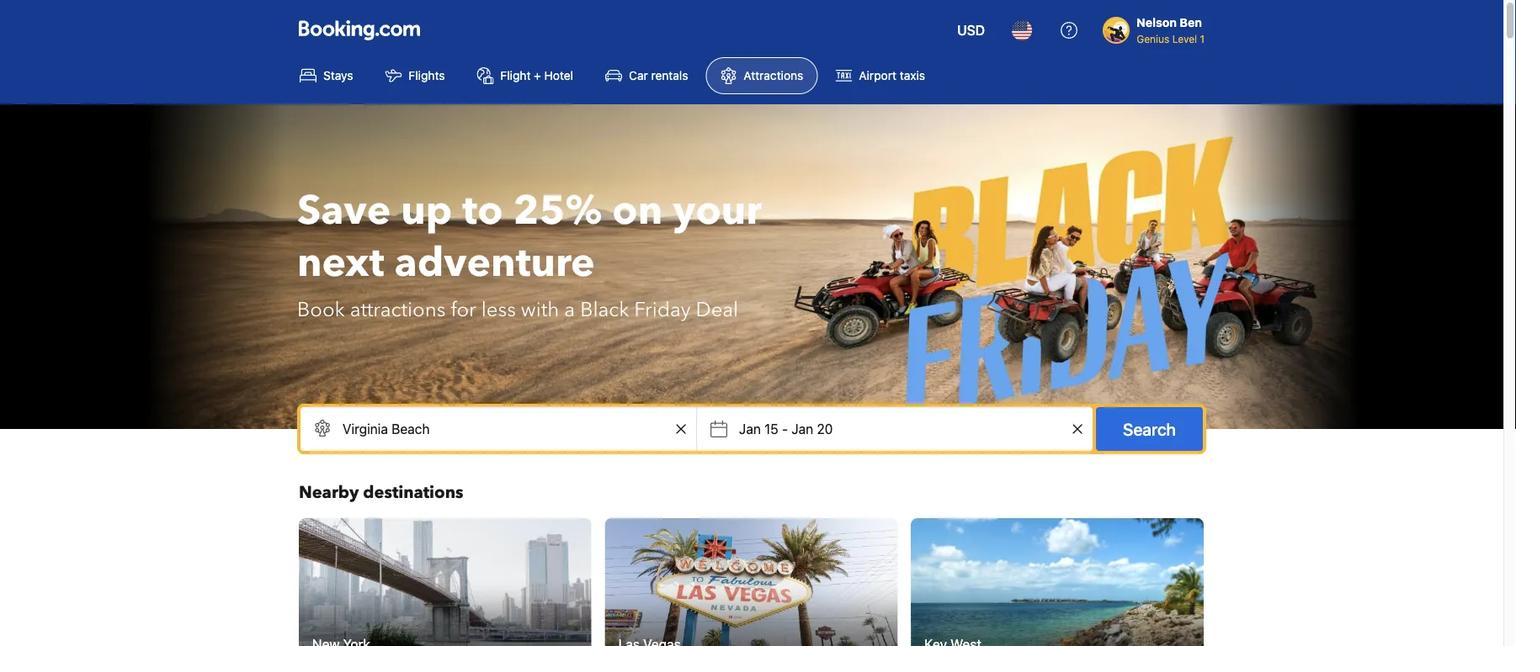 Task type: locate. For each thing, give the bounding box(es) containing it.
15
[[765, 421, 779, 437]]

0 horizontal spatial jan
[[739, 421, 761, 437]]

stays link
[[285, 57, 367, 94]]

jan right -
[[792, 421, 813, 437]]

friday
[[634, 296, 691, 324]]

book
[[297, 296, 345, 324]]

search button
[[1096, 408, 1203, 451]]

nearby
[[299, 482, 359, 505]]

car rentals link
[[591, 57, 703, 94]]

25%
[[513, 184, 602, 239]]

nearby destinations
[[299, 482, 463, 505]]

2 jan from the left
[[792, 421, 813, 437]]

your
[[673, 184, 762, 239]]

usd
[[957, 22, 985, 38]]

nelson ben genius level 1
[[1137, 16, 1205, 45]]

deal
[[696, 296, 738, 324]]

adventure
[[394, 236, 595, 291]]

flight + hotel link
[[463, 57, 588, 94]]

flight
[[500, 69, 531, 83]]

less
[[481, 296, 516, 324]]

a
[[564, 296, 575, 324]]

genius
[[1137, 33, 1170, 45]]

flights
[[409, 69, 445, 83]]

flights link
[[371, 57, 459, 94]]

save up to 25% on your next adventure book attractions for less with a black friday deal
[[297, 184, 762, 324]]

your account menu nelson ben genius level 1 element
[[1103, 8, 1212, 46]]

car rentals
[[629, 69, 688, 83]]

save
[[297, 184, 391, 239]]

-
[[782, 421, 788, 437]]

taxis
[[900, 69, 925, 83]]

jan
[[739, 421, 761, 437], [792, 421, 813, 437]]

search
[[1123, 419, 1176, 439]]

attractions link
[[706, 57, 818, 94]]

1 jan from the left
[[739, 421, 761, 437]]

jan left 15
[[739, 421, 761, 437]]

1 horizontal spatial jan
[[792, 421, 813, 437]]

attractions
[[350, 296, 446, 324]]

booking.com image
[[299, 20, 420, 40]]

ben
[[1180, 16, 1202, 29]]



Task type: describe. For each thing, give the bounding box(es) containing it.
to
[[463, 184, 503, 239]]

for
[[451, 296, 476, 324]]

rentals
[[651, 69, 688, 83]]

next
[[297, 236, 384, 291]]

usd button
[[947, 10, 995, 51]]

flight + hotel
[[500, 69, 573, 83]]

black
[[580, 296, 629, 324]]

jan 15 - jan 20
[[739, 421, 833, 437]]

with
[[521, 296, 559, 324]]

hotel
[[544, 69, 573, 83]]

stays
[[323, 69, 353, 83]]

key west image
[[909, 517, 1206, 647]]

las vegas image
[[605, 519, 898, 647]]

airport
[[859, 69, 897, 83]]

car
[[629, 69, 648, 83]]

airport taxis
[[859, 69, 925, 83]]

new york image
[[299, 519, 592, 647]]

destinations
[[363, 482, 463, 505]]

on
[[612, 184, 663, 239]]

nelson
[[1137, 16, 1177, 29]]

1
[[1200, 33, 1205, 45]]

20
[[817, 421, 833, 437]]

attractions
[[744, 69, 803, 83]]

airport taxis link
[[821, 57, 940, 94]]

up
[[401, 184, 452, 239]]

level
[[1173, 33, 1197, 45]]

Where are you going? search field
[[301, 408, 696, 451]]

+
[[534, 69, 541, 83]]



Task type: vqa. For each thing, say whether or not it's contained in the screenshot.
Accommodations inside the The Other Accommodations 246 Vacation Rentals 190 Cottages
no



